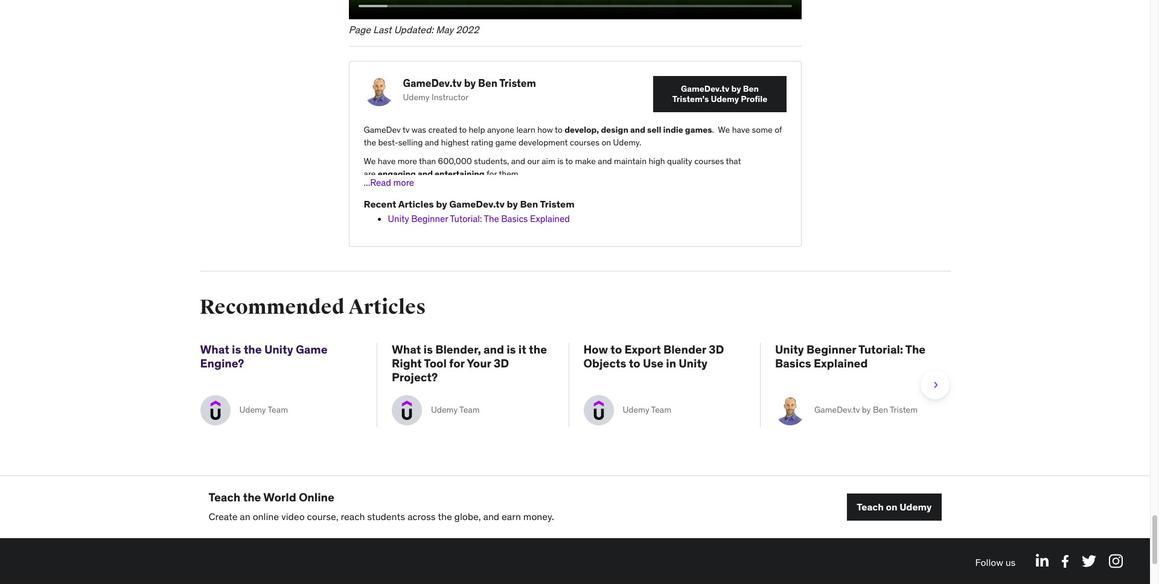 Task type: vqa. For each thing, say whether or not it's contained in the screenshot.
Tristem in Recent Articles by GameDev.tv by Ben Tristem Unity Beginner Tutorial: The Basics Explained
yes



Task type: describe. For each thing, give the bounding box(es) containing it.
is left it
[[507, 342, 516, 357]]

on inside .  we have some of the best-selling and highest rating game development courses on udemy.
[[602, 137, 611, 148]]

unity inside how to export blender 3d objects to use in unity
[[679, 356, 708, 371]]

follow
[[976, 557, 1003, 569]]

world
[[263, 490, 296, 505]]

by for gamedev.tv by ben tristem's udemy profile
[[732, 83, 741, 94]]

blender,
[[435, 342, 481, 357]]

and inside teach the world online create an online video course, reach students across the globe, and earn money.
[[483, 511, 499, 523]]

selling
[[398, 137, 423, 148]]

recommended
[[200, 294, 345, 320]]

gamedev.tv by ben tristem's udemy profile
[[672, 83, 768, 104]]

engaging
[[378, 168, 416, 179]]

by for gamedev.tv by ben tristem udemy instructor
[[464, 77, 476, 90]]

.
[[712, 124, 714, 135]]

recent articles by gamedev.tv by ben tristem unity beginner tutorial: the basics explained
[[364, 198, 575, 224]]

course,
[[307, 511, 338, 523]]

is inside the we have more than 600,000 students, and our aim is to make and maintain high quality courses that are
[[557, 156, 564, 166]]

students
[[367, 511, 405, 523]]

design
[[601, 124, 628, 135]]

udemy team for blender,
[[431, 405, 480, 416]]

udemy team for export
[[623, 405, 672, 416]]

1 horizontal spatial on
[[886, 501, 898, 513]]

globe,
[[454, 511, 481, 523]]

an
[[240, 511, 250, 523]]

project?
[[392, 370, 438, 384]]

for inside "what is blender, and is it the right tool for your 3d project?"
[[449, 356, 465, 371]]

teach the world online create an online video course, reach students across the globe, and earn money.
[[209, 490, 554, 523]]

use
[[643, 356, 664, 371]]

us
[[1006, 557, 1016, 569]]

gamedev.tv for gamedev.tv by ben tristem udemy instructor
[[403, 77, 462, 90]]

them.
[[499, 168, 521, 179]]

development
[[519, 137, 568, 148]]

aim
[[542, 156, 555, 166]]

online
[[299, 490, 334, 505]]

by for gamedev.tv by ben tristem
[[862, 405, 871, 416]]

than
[[419, 156, 436, 166]]

...read
[[364, 177, 391, 188]]

what is the unity game engine?
[[200, 342, 328, 371]]

and left our
[[511, 156, 525, 166]]

some
[[752, 124, 773, 135]]

profile
[[741, 93, 768, 104]]

it
[[519, 342, 526, 357]]

to inside the we have more than 600,000 students, and our aim is to make and maintain high quality courses that are
[[565, 156, 573, 166]]

earn
[[502, 511, 521, 523]]

0 vertical spatial for
[[487, 168, 497, 179]]

blender
[[664, 342, 706, 357]]

the inside 'what is the unity game engine?'
[[244, 342, 262, 357]]

in
[[666, 356, 676, 371]]

what is the unity game engine? link
[[200, 342, 362, 384]]

and inside .  we have some of the best-selling and highest rating game development courses on udemy.
[[425, 137, 439, 148]]

by down engaging and entertaining for them.
[[436, 198, 447, 210]]

by down "them." at the top of the page
[[507, 198, 518, 210]]

is inside 'what is the unity game engine?'
[[232, 342, 241, 357]]

how to export blender 3d objects to use in unity link
[[584, 342, 746, 384]]

basics inside recent articles by gamedev.tv by ben tristem unity beginner tutorial: the basics explained
[[501, 213, 528, 224]]

game
[[296, 342, 328, 357]]

reach
[[341, 511, 365, 523]]

gamedev.tv by ben tristem image
[[364, 76, 394, 106]]

updated:
[[394, 24, 434, 36]]

page last updated: may 2022
[[349, 24, 479, 36]]

learn
[[517, 124, 535, 135]]

gamedev.tv by ben tristem's udemy profile link
[[654, 76, 786, 112]]

tool
[[424, 356, 447, 371]]

0 vertical spatial unity beginner tutorial: the basics explained link
[[388, 213, 570, 224]]

udemy.
[[613, 137, 642, 148]]

...read more
[[364, 177, 414, 188]]

ben for gamedev.tv by ben tristem
[[873, 405, 888, 416]]

ben for gamedev.tv by ben tristem udemy instructor
[[478, 77, 497, 90]]

what for what is the unity game engine?
[[200, 342, 229, 357]]

gamedev.tv by ben tristem
[[815, 405, 918, 416]]

the inside .  we have some of the best-selling and highest rating game development courses on udemy.
[[364, 137, 376, 148]]

tutorial: inside recent articles by gamedev.tv by ben tristem unity beginner tutorial: the basics explained
[[450, 213, 482, 224]]

game
[[495, 137, 517, 148]]

the up the an
[[243, 490, 261, 505]]

teach on udemy
[[857, 501, 932, 513]]

more inside the we have more than 600,000 students, and our aim is to make and maintain high quality courses that are
[[398, 156, 417, 166]]

2022
[[456, 24, 479, 36]]

ben for gamedev.tv by ben tristem's udemy profile
[[743, 83, 759, 94]]

and down than
[[418, 168, 433, 179]]

best-
[[378, 137, 398, 148]]

games
[[685, 124, 712, 135]]

export
[[625, 342, 661, 357]]

across
[[408, 511, 436, 523]]

objects
[[584, 356, 626, 371]]

engine?
[[200, 356, 244, 371]]

recent
[[364, 198, 396, 210]]

and right make
[[598, 156, 612, 166]]

was
[[412, 124, 426, 135]]

tristem for gamedev.tv by ben tristem
[[890, 405, 918, 416]]

engaging and entertaining for them.
[[378, 168, 521, 179]]

the left globe, at the left of page
[[438, 511, 452, 523]]

gamedev.tv inside recent articles by gamedev.tv by ben tristem unity beginner tutorial: the basics explained
[[449, 198, 505, 210]]

how
[[537, 124, 553, 135]]

last
[[373, 24, 392, 36]]

how
[[584, 342, 608, 357]]

rating
[[471, 137, 493, 148]]

your
[[467, 356, 491, 371]]



Task type: locate. For each thing, give the bounding box(es) containing it.
3d right the your
[[494, 356, 509, 371]]

1 team from the left
[[268, 405, 288, 416]]

0 vertical spatial on
[[602, 137, 611, 148]]

gamedev.tv by ben tristem udemy instructor
[[403, 77, 536, 103]]

beginner inside recent articles by gamedev.tv by ben tristem unity beginner tutorial: the basics explained
[[411, 213, 448, 224]]

teach inside teach the world online create an online video course, reach students across the globe, and earn money.
[[209, 490, 241, 505]]

money.
[[523, 511, 554, 523]]

0 horizontal spatial 3d
[[494, 356, 509, 371]]

0 horizontal spatial what
[[200, 342, 229, 357]]

1 horizontal spatial beginner
[[807, 342, 856, 357]]

1 vertical spatial more
[[393, 177, 414, 188]]

team down "what is blender, and is it the right tool for your 3d project?" on the bottom
[[460, 405, 480, 416]]

the
[[484, 213, 499, 224], [906, 342, 926, 357]]

the left the best-
[[364, 137, 376, 148]]

more up engaging
[[398, 156, 417, 166]]

by inside gamedev.tv by ben tristem udemy instructor
[[464, 77, 476, 90]]

develop,
[[565, 124, 599, 135]]

online
[[253, 511, 279, 523]]

gamedev.tv down "unity beginner tutorial: the basics explained"
[[815, 405, 860, 416]]

0 horizontal spatial courses
[[570, 137, 600, 148]]

tristem inside recent articles by gamedev.tv by ben tristem unity beginner tutorial: the basics explained
[[540, 198, 575, 210]]

what is blender, and is it the right tool for your 3d project? link
[[392, 342, 554, 384]]

0 vertical spatial courses
[[570, 137, 600, 148]]

0 horizontal spatial have
[[378, 156, 396, 166]]

.  we have some of the best-selling and highest rating game development courses on udemy.
[[364, 124, 782, 148]]

articles for recommended
[[349, 294, 426, 320]]

have inside .  we have some of the best-selling and highest rating game development courses on udemy.
[[732, 124, 750, 135]]

explained inside recent articles by gamedev.tv by ben tristem unity beginner tutorial: the basics explained
[[530, 213, 570, 224]]

1 vertical spatial tutorial:
[[859, 342, 903, 357]]

1 udemy team from the left
[[239, 405, 288, 416]]

udemy team down use
[[623, 405, 672, 416]]

3d right blender at right
[[709, 342, 724, 357]]

courses inside the we have more than 600,000 students, and our aim is to make and maintain high quality courses that are
[[694, 156, 724, 166]]

0 horizontal spatial the
[[484, 213, 499, 224]]

unity beginner tutorial: the basics explained
[[775, 342, 926, 371]]

and left it
[[484, 342, 504, 357]]

to
[[459, 124, 467, 135], [555, 124, 563, 135], [565, 156, 573, 166], [611, 342, 622, 357], [629, 356, 640, 371]]

0 vertical spatial have
[[732, 124, 750, 135]]

tristem's
[[672, 93, 709, 104]]

teach on udemy link
[[847, 494, 942, 521]]

have for more
[[378, 156, 396, 166]]

0 vertical spatial beginner
[[411, 213, 448, 224]]

by inside gamedev.tv by ben tristem's udemy profile
[[732, 83, 741, 94]]

articles down ...read more link
[[398, 198, 434, 210]]

tutorial:
[[450, 213, 482, 224], [859, 342, 903, 357]]

entertaining
[[435, 168, 485, 179]]

for
[[487, 168, 497, 179], [449, 356, 465, 371]]

0 horizontal spatial beginner
[[411, 213, 448, 224]]

0 horizontal spatial team
[[268, 405, 288, 416]]

1 horizontal spatial tristem
[[540, 198, 575, 210]]

team for blender
[[651, 405, 672, 416]]

gamedev.tv for gamedev.tv by ben tristem
[[815, 405, 860, 416]]

team for and
[[460, 405, 480, 416]]

1 vertical spatial the
[[906, 342, 926, 357]]

is right aim
[[557, 156, 564, 166]]

udemy team down "what is blender, and is it the right tool for your 3d project?" on the bottom
[[431, 405, 480, 416]]

that
[[726, 156, 741, 166]]

tristem
[[499, 77, 536, 90], [540, 198, 575, 210], [890, 405, 918, 416]]

gamedev.tv down entertaining
[[449, 198, 505, 210]]

3d inside how to export blender 3d objects to use in unity
[[709, 342, 724, 357]]

courses down develop,
[[570, 137, 600, 148]]

tristem for gamedev.tv by ben tristem udemy instructor
[[499, 77, 536, 90]]

1 vertical spatial explained
[[814, 356, 868, 371]]

gamedev.tv up the games
[[681, 83, 730, 94]]

gamedev.tv for gamedev.tv by ben tristem's udemy profile
[[681, 83, 730, 94]]

instructor
[[432, 92, 469, 103]]

articles inside recent articles by gamedev.tv by ben tristem unity beginner tutorial: the basics explained
[[398, 198, 434, 210]]

and inside "what is blender, and is it the right tool for your 3d project?"
[[484, 342, 504, 357]]

1 horizontal spatial udemy team
[[431, 405, 480, 416]]

unity inside 'what is the unity game engine?'
[[264, 342, 293, 357]]

gamedev tv
[[364, 124, 410, 135]]

we have more than 600,000 students, and our aim is to make and maintain high quality courses that are
[[364, 156, 741, 179]]

0 vertical spatial more
[[398, 156, 417, 166]]

by down "unity beginner tutorial: the basics explained"
[[862, 405, 871, 416]]

by right tristem's
[[732, 83, 741, 94]]

1 vertical spatial tristem
[[540, 198, 575, 210]]

gamedev.tv up instructor
[[403, 77, 462, 90]]

1 horizontal spatial team
[[460, 405, 480, 416]]

and left earn
[[483, 511, 499, 523]]

beginner inside "unity beginner tutorial: the basics explained"
[[807, 342, 856, 357]]

1 what from the left
[[200, 342, 229, 357]]

2 what from the left
[[392, 342, 421, 357]]

students,
[[474, 156, 509, 166]]

we
[[364, 156, 376, 166]]

courses
[[570, 137, 600, 148], [694, 156, 724, 166]]

team down how to export blender 3d objects to use in unity link
[[651, 405, 672, 416]]

2 team from the left
[[460, 405, 480, 416]]

tristem inside gamedev.tv by ben tristem udemy instructor
[[499, 77, 536, 90]]

of
[[775, 124, 782, 135]]

unity inside "unity beginner tutorial: the basics explained"
[[775, 342, 804, 357]]

ben inside recent articles by gamedev.tv by ben tristem unity beginner tutorial: the basics explained
[[520, 198, 538, 210]]

1 vertical spatial articles
[[349, 294, 426, 320]]

help
[[469, 124, 485, 135]]

unity
[[388, 213, 409, 224], [264, 342, 293, 357], [775, 342, 804, 357], [679, 356, 708, 371]]

anyone
[[487, 124, 514, 135]]

unity beginner tutorial: the basics explained link down entertaining
[[388, 213, 570, 224]]

1 vertical spatial have
[[378, 156, 396, 166]]

by up instructor
[[464, 77, 476, 90]]

what inside 'what is the unity game engine?'
[[200, 342, 229, 357]]

have up engaging
[[378, 156, 396, 166]]

explained
[[530, 213, 570, 224], [814, 356, 868, 371]]

team for unity
[[268, 405, 288, 416]]

2 udemy team from the left
[[431, 405, 480, 416]]

0 horizontal spatial udemy team
[[239, 405, 288, 416]]

2 horizontal spatial tristem
[[890, 405, 918, 416]]

have for some
[[732, 124, 750, 135]]

1 horizontal spatial have
[[732, 124, 750, 135]]

1 horizontal spatial 3d
[[709, 342, 724, 357]]

0 horizontal spatial basics
[[501, 213, 528, 224]]

unity beginner tutorial: the basics explained link
[[388, 213, 570, 224], [775, 342, 938, 384]]

on
[[602, 137, 611, 148], [886, 501, 898, 513]]

1 horizontal spatial unity beginner tutorial: the basics explained link
[[775, 342, 938, 384]]

0 horizontal spatial unity beginner tutorial: the basics explained link
[[388, 213, 570, 224]]

3 udemy team from the left
[[623, 405, 672, 416]]

1 vertical spatial for
[[449, 356, 465, 371]]

0 horizontal spatial tristem
[[499, 77, 536, 90]]

quality
[[667, 156, 692, 166]]

articles
[[398, 198, 434, 210], [349, 294, 426, 320]]

the down recommended
[[244, 342, 262, 357]]

basics inside "unity beginner tutorial: the basics explained"
[[775, 356, 811, 371]]

0 vertical spatial tristem
[[499, 77, 536, 90]]

udemy team down what is the unity game engine? link
[[239, 405, 288, 416]]

3d
[[709, 342, 724, 357], [494, 356, 509, 371]]

0 horizontal spatial on
[[602, 137, 611, 148]]

ben inside gamedev.tv by ben tristem's udemy profile
[[743, 83, 759, 94]]

1 vertical spatial beginner
[[807, 342, 856, 357]]

1 horizontal spatial teach
[[857, 501, 884, 513]]

have inside the we have more than 600,000 students, and our aim is to make and maintain high quality courses that are
[[378, 156, 396, 166]]

maintain high
[[614, 156, 665, 166]]

articles for recent
[[398, 198, 434, 210]]

2 vertical spatial tristem
[[890, 405, 918, 416]]

beginner
[[411, 213, 448, 224], [807, 342, 856, 357]]

0 horizontal spatial for
[[449, 356, 465, 371]]

is
[[557, 156, 564, 166], [232, 342, 241, 357], [424, 342, 433, 357], [507, 342, 516, 357]]

teach for the
[[209, 490, 241, 505]]

the inside recent articles by gamedev.tv by ben tristem unity beginner tutorial: the basics explained
[[484, 213, 499, 224]]

1 vertical spatial on
[[886, 501, 898, 513]]

what for what is blender, and is it the right tool for your 3d project?
[[392, 342, 421, 357]]

0 horizontal spatial explained
[[530, 213, 570, 224]]

and down created
[[425, 137, 439, 148]]

tutorial: inside "unity beginner tutorial: the basics explained"
[[859, 342, 903, 357]]

0 vertical spatial tutorial:
[[450, 213, 482, 224]]

the inside "what is blender, and is it the right tool for your 3d project?"
[[529, 342, 547, 357]]

1 vertical spatial courses
[[694, 156, 724, 166]]

what
[[200, 342, 229, 357], [392, 342, 421, 357]]

follow us
[[976, 557, 1016, 569]]

the right it
[[529, 342, 547, 357]]

may
[[436, 24, 454, 36]]

courses left that
[[694, 156, 724, 166]]

0 vertical spatial basics
[[501, 213, 528, 224]]

600,000
[[438, 156, 472, 166]]

gamedev.tv inside gamedev.tv by ben tristem's udemy profile
[[681, 83, 730, 94]]

explained up the gamedev.tv by ben tristem
[[814, 356, 868, 371]]

3d inside "what is blender, and is it the right tool for your 3d project?"
[[494, 356, 509, 371]]

gamedev tv was created to help anyone learn how to develop, design and sell indie games
[[364, 124, 712, 135]]

teach
[[209, 490, 241, 505], [857, 501, 884, 513]]

1 horizontal spatial for
[[487, 168, 497, 179]]

3 team from the left
[[651, 405, 672, 416]]

unity inside recent articles by gamedev.tv by ben tristem unity beginner tutorial: the basics explained
[[388, 213, 409, 224]]

page
[[349, 24, 371, 36]]

teach for on
[[857, 501, 884, 513]]

what is blender, and is it the right tool for your 3d project?
[[392, 342, 547, 384]]

is right "right"
[[424, 342, 433, 357]]

the inside "unity beginner tutorial: the basics explained"
[[906, 342, 926, 357]]

unity beginner tutorial: the basics explained link up the gamedev.tv by ben tristem
[[775, 342, 938, 384]]

more right ...read
[[393, 177, 414, 188]]

1 horizontal spatial what
[[392, 342, 421, 357]]

have left some
[[732, 124, 750, 135]]

make
[[575, 156, 596, 166]]

1 vertical spatial basics
[[775, 356, 811, 371]]

by
[[464, 77, 476, 90], [732, 83, 741, 94], [436, 198, 447, 210], [507, 198, 518, 210], [862, 405, 871, 416]]

right
[[392, 356, 422, 371]]

ben inside gamedev.tv by ben tristem udemy instructor
[[478, 77, 497, 90]]

1 vertical spatial unity beginner tutorial: the basics explained link
[[775, 342, 938, 384]]

...read more link
[[364, 177, 414, 188]]

0 horizontal spatial tutorial:
[[450, 213, 482, 224]]

team
[[268, 405, 288, 416], [460, 405, 480, 416], [651, 405, 672, 416]]

basics
[[501, 213, 528, 224], [775, 356, 811, 371]]

highest
[[441, 137, 469, 148]]

courses inside .  we have some of the best-selling and highest rating game development courses on udemy.
[[570, 137, 600, 148]]

2 horizontal spatial udemy team
[[623, 405, 672, 416]]

1 horizontal spatial explained
[[814, 356, 868, 371]]

the
[[364, 137, 376, 148], [244, 342, 262, 357], [529, 342, 547, 357], [243, 490, 261, 505], [438, 511, 452, 523]]

our
[[527, 156, 540, 166]]

have
[[732, 124, 750, 135], [378, 156, 396, 166]]

gamedev.tv inside gamedev.tv by ben tristem udemy instructor
[[403, 77, 462, 90]]

0 vertical spatial articles
[[398, 198, 434, 210]]

2 horizontal spatial team
[[651, 405, 672, 416]]

create
[[209, 511, 238, 523]]

1 horizontal spatial tutorial:
[[859, 342, 903, 357]]

indie
[[663, 124, 683, 135]]

explained down the we have more than 600,000 students, and our aim is to make and maintain high quality courses that are
[[530, 213, 570, 224]]

0 vertical spatial explained
[[530, 213, 570, 224]]

udemy inside gamedev.tv by ben tristem's udemy profile
[[711, 93, 739, 104]]

video
[[281, 511, 305, 523]]

1 horizontal spatial courses
[[694, 156, 724, 166]]

explained inside "unity beginner tutorial: the basics explained"
[[814, 356, 868, 371]]

and left sell
[[630, 124, 645, 135]]

for down students,
[[487, 168, 497, 179]]

are
[[364, 168, 376, 179]]

how to export blender 3d objects to use in unity
[[584, 342, 724, 371]]

articles up "right"
[[349, 294, 426, 320]]

udemy inside gamedev.tv by ben tristem udemy instructor
[[403, 92, 430, 103]]

for right tool
[[449, 356, 465, 371]]

created
[[428, 124, 457, 135]]

udemy team for the
[[239, 405, 288, 416]]

team down what is the unity game engine? link
[[268, 405, 288, 416]]

1 horizontal spatial basics
[[775, 356, 811, 371]]

udemy team
[[239, 405, 288, 416], [431, 405, 480, 416], [623, 405, 672, 416]]

1 horizontal spatial the
[[906, 342, 926, 357]]

sell
[[647, 124, 661, 135]]

0 horizontal spatial teach
[[209, 490, 241, 505]]

what inside "what is blender, and is it the right tool for your 3d project?"
[[392, 342, 421, 357]]

recommended articles
[[200, 294, 426, 320]]

0 vertical spatial the
[[484, 213, 499, 224]]

and
[[630, 124, 645, 135], [425, 137, 439, 148], [511, 156, 525, 166], [598, 156, 612, 166], [418, 168, 433, 179], [484, 342, 504, 357], [483, 511, 499, 523]]

is down recommended
[[232, 342, 241, 357]]



